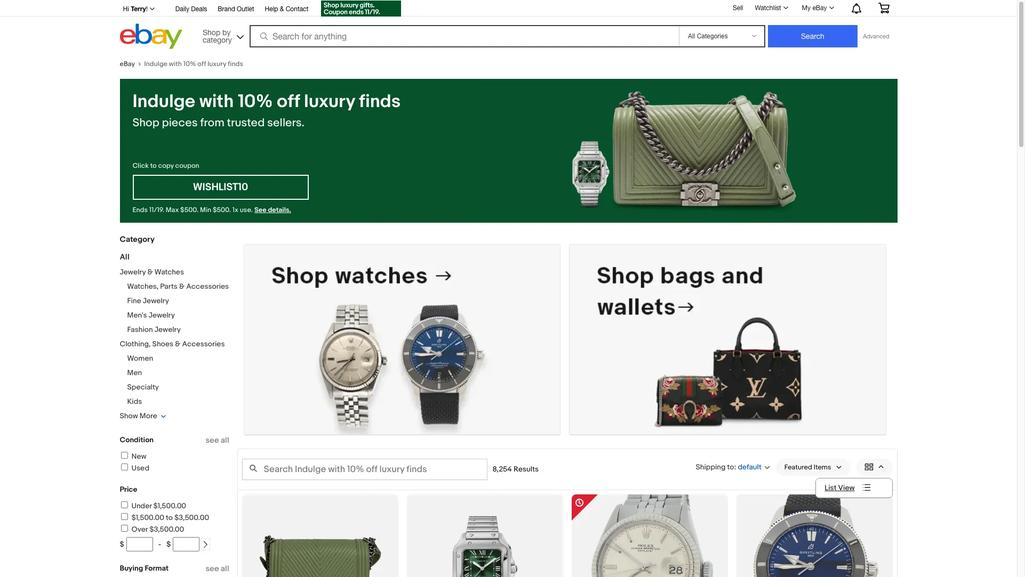 Task type: locate. For each thing, give the bounding box(es) containing it.
0 horizontal spatial 10%
[[183, 60, 196, 68]]

to inside shipping to : default
[[727, 462, 734, 472]]

1 horizontal spatial $
[[166, 540, 171, 549]]

indulge inside indulge with 10% off luxury finds shop pieces from trusted sellers.
[[133, 91, 195, 113]]

none text field handbags
[[570, 245, 886, 435]]

men
[[127, 369, 142, 378]]

1 see all from the top
[[206, 436, 229, 446]]

1 none text field from the left
[[244, 245, 560, 435]]

see for buying format
[[206, 564, 219, 574]]

1 horizontal spatial ebay
[[812, 4, 827, 12]]

& right help
[[280, 5, 284, 13]]

to down under $1,500.00
[[166, 514, 173, 523]]

your shopping cart image
[[878, 3, 890, 13]]

2 horizontal spatial to
[[727, 462, 734, 472]]

Enter your search keyword text field
[[242, 459, 487, 480]]

watchlist
[[755, 4, 781, 12]]

see for condition
[[206, 436, 219, 446]]

shop left 'pieces'
[[133, 116, 159, 130]]

0 horizontal spatial ebay
[[120, 60, 135, 68]]

off down category
[[198, 60, 206, 68]]

0 vertical spatial see all button
[[206, 436, 229, 446]]

0 vertical spatial off
[[198, 60, 206, 68]]

finds for indulge with 10% off luxury finds shop pieces from trusted sellers.
[[359, 91, 401, 113]]

1 horizontal spatial to
[[166, 514, 173, 523]]

$500. left 1x
[[213, 206, 231, 214]]

view: gallery view image
[[864, 462, 884, 473]]

0 horizontal spatial to
[[150, 162, 157, 170]]

watches image
[[244, 245, 560, 434]]

1 horizontal spatial luxury
[[304, 91, 355, 113]]

luxury for indulge with 10% off luxury finds
[[208, 60, 226, 68]]

indulge
[[144, 60, 167, 68], [133, 91, 195, 113]]

10% for indulge with 10% off luxury finds
[[183, 60, 196, 68]]

1 vertical spatial accessories
[[182, 340, 225, 349]]

11/19.
[[149, 206, 164, 214]]

$500. left min
[[180, 206, 198, 214]]

finds inside indulge with 10% off luxury finds shop pieces from trusted sellers.
[[359, 91, 401, 113]]

1 vertical spatial with
[[199, 91, 234, 113]]

jewelry & watches link
[[120, 268, 184, 277]]

0 horizontal spatial none text field
[[244, 245, 560, 435]]

10%
[[183, 60, 196, 68], [238, 91, 273, 113]]

under $1,500.00
[[131, 502, 186, 511]]

fine jewelry link
[[127, 297, 169, 306]]

!
[[146, 5, 148, 13]]

None text field
[[244, 245, 560, 435], [570, 245, 886, 435]]

shop by category button
[[198, 24, 246, 47]]

1 vertical spatial finds
[[359, 91, 401, 113]]

kids
[[127, 397, 142, 406]]

2 see all from the top
[[206, 564, 229, 574]]

all
[[221, 436, 229, 446], [221, 564, 229, 574]]

1 vertical spatial luxury
[[304, 91, 355, 113]]

0 vertical spatial see all
[[206, 436, 229, 446]]

off for indulge with 10% off luxury finds
[[198, 60, 206, 68]]

0 vertical spatial to
[[150, 162, 157, 170]]

watches, parts & accessories link
[[127, 282, 229, 291]]

indulge with 10% off luxury finds
[[144, 60, 243, 68]]

Over $3,500.00 checkbox
[[121, 525, 128, 532]]

jewelry
[[120, 268, 146, 277], [143, 297, 169, 306], [149, 311, 175, 320], [155, 325, 181, 334]]

:
[[734, 462, 736, 472]]

luxury down category
[[208, 60, 226, 68]]

main content
[[237, 236, 897, 578]]

off inside indulge with 10% off luxury finds shop pieces from trusted sellers.
[[277, 91, 300, 113]]

min
[[200, 206, 211, 214]]

new
[[131, 452, 146, 461]]

to left default
[[727, 462, 734, 472]]

rolex datejust men stainless steel watch 18k white gold fluted bezel silver 1601 image
[[582, 495, 717, 578]]

clothing,
[[120, 340, 151, 349]]

watchlist link
[[749, 2, 793, 14]]

0 vertical spatial see
[[206, 436, 219, 446]]

$3,500.00 up maximum value text box
[[174, 514, 209, 523]]

more
[[140, 412, 157, 421]]

2 see all button from the top
[[206, 564, 229, 574]]

& right parts
[[179, 282, 185, 291]]

coupon
[[175, 162, 199, 170]]

jewelry up men's jewelry link
[[143, 297, 169, 306]]

with right ebay "link"
[[169, 60, 182, 68]]

copy
[[158, 162, 174, 170]]

over $3,500.00
[[131, 525, 184, 534]]

$1,500.00
[[153, 502, 186, 511], [131, 514, 164, 523]]

deals
[[191, 5, 207, 13]]

off up 'sellers.'
[[277, 91, 300, 113]]

& right shoes
[[175, 340, 181, 349]]

2 all from the top
[[221, 564, 229, 574]]

1 horizontal spatial finds
[[359, 91, 401, 113]]

buying format
[[120, 564, 169, 573]]

0 vertical spatial shop
[[203, 28, 220, 37]]

watches
[[155, 268, 184, 277]]

shop inside indulge with 10% off luxury finds shop pieces from trusted sellers.
[[133, 116, 159, 130]]

1 horizontal spatial $500.
[[213, 206, 231, 214]]

1 $ from the left
[[120, 540, 124, 549]]

1 vertical spatial see all button
[[206, 564, 229, 574]]

trusted
[[227, 116, 265, 130]]

with for indulge with 10% off luxury finds
[[169, 60, 182, 68]]

see all for condition
[[206, 436, 229, 446]]

1 see all button from the top
[[206, 436, 229, 446]]

show more
[[120, 412, 157, 421]]

1 horizontal spatial 10%
[[238, 91, 273, 113]]

None submit
[[768, 25, 858, 47]]

1 vertical spatial shop
[[133, 116, 159, 130]]

with
[[169, 60, 182, 68], [199, 91, 234, 113]]

0 horizontal spatial luxury
[[208, 60, 226, 68]]

0 vertical spatial 10%
[[183, 60, 196, 68]]

handbags image
[[570, 245, 886, 434]]

1 horizontal spatial with
[[199, 91, 234, 113]]

ends 11/19. max $500. min $500. 1x use. see details.
[[133, 206, 291, 214]]

featured items button
[[776, 459, 850, 476]]

all for buying format
[[221, 564, 229, 574]]

0 horizontal spatial $
[[120, 540, 124, 549]]

1 vertical spatial all
[[221, 564, 229, 574]]

8,254 results
[[493, 465, 539, 474]]

Search for anything text field
[[251, 26, 677, 46]]

1 see from the top
[[206, 436, 219, 446]]

1 $500. from the left
[[180, 206, 198, 214]]

1 horizontal spatial off
[[277, 91, 300, 113]]

$ right -
[[166, 540, 171, 549]]

off
[[198, 60, 206, 68], [277, 91, 300, 113]]

shop by category banner
[[117, 0, 897, 52]]

$1,500.00 up over $3,500.00 'link'
[[131, 514, 164, 523]]

1 vertical spatial indulge
[[133, 91, 195, 113]]

indulge for indulge with 10% off luxury finds shop pieces from trusted sellers.
[[133, 91, 195, 113]]

$1,500.00 to $3,500.00 checkbox
[[121, 514, 128, 521]]

shop left by
[[203, 28, 220, 37]]

wishlist10
[[193, 181, 248, 194]]

2 see from the top
[[206, 564, 219, 574]]

0 vertical spatial all
[[221, 436, 229, 446]]

10% inside indulge with 10% off luxury finds shop pieces from trusted sellers.
[[238, 91, 273, 113]]

0 vertical spatial indulge
[[144, 60, 167, 68]]

ebay
[[812, 4, 827, 12], [120, 60, 135, 68]]

specialty link
[[127, 383, 159, 392]]

1 vertical spatial see all
[[206, 564, 229, 574]]

daily deals link
[[175, 4, 207, 15]]

1 vertical spatial see
[[206, 564, 219, 574]]

$ for maximum value text box
[[166, 540, 171, 549]]

category
[[203, 35, 232, 44]]

none text field watches
[[244, 245, 560, 435]]

0 vertical spatial luxury
[[208, 60, 226, 68]]

pieces
[[162, 116, 198, 130]]

with for indulge with 10% off luxury finds shop pieces from trusted sellers.
[[199, 91, 234, 113]]

$500.
[[180, 206, 198, 214], [213, 206, 231, 214]]

use.
[[240, 206, 253, 214]]

to left copy
[[150, 162, 157, 170]]

featured
[[784, 463, 812, 472]]

1 vertical spatial off
[[277, 91, 300, 113]]

luxury inside indulge with 10% off luxury finds shop pieces from trusted sellers.
[[304, 91, 355, 113]]

daily deals
[[175, 5, 207, 13]]

submit price range image
[[202, 541, 209, 549]]

$1,500.00 up $1,500.00 to $3,500.00
[[153, 502, 186, 511]]

1 vertical spatial ebay
[[120, 60, 135, 68]]

& up watches,
[[147, 268, 153, 277]]

$ for minimum value text field
[[120, 540, 124, 549]]

clothing, shoes & accessories link
[[120, 340, 225, 349]]

New checkbox
[[121, 452, 128, 459]]

0 horizontal spatial finds
[[228, 60, 243, 68]]

1 horizontal spatial shop
[[203, 28, 220, 37]]

Maximum Value text field
[[173, 538, 200, 552]]

see
[[254, 206, 266, 214]]

with inside indulge with 10% off luxury finds shop pieces from trusted sellers.
[[199, 91, 234, 113]]

1 vertical spatial 10%
[[238, 91, 273, 113]]

0 horizontal spatial shop
[[133, 116, 159, 130]]

luxury up 'sellers.'
[[304, 91, 355, 113]]

under $1,500.00 link
[[119, 502, 186, 511]]

items
[[814, 463, 831, 472]]

$ down over $3,500.00 option
[[120, 540, 124, 549]]

0 vertical spatial ebay
[[812, 4, 827, 12]]

0 vertical spatial $1,500.00
[[153, 502, 186, 511]]

over
[[131, 525, 148, 534]]

0 vertical spatial finds
[[228, 60, 243, 68]]

see all button
[[206, 436, 229, 446], [206, 564, 229, 574]]

1 vertical spatial to
[[727, 462, 734, 472]]

women
[[127, 354, 153, 363]]

$
[[120, 540, 124, 549], [166, 540, 171, 549]]

see all
[[206, 436, 229, 446], [206, 564, 229, 574]]

&
[[280, 5, 284, 13], [147, 268, 153, 277], [179, 282, 185, 291], [175, 340, 181, 349]]

with up the from
[[199, 91, 234, 113]]

click to copy coupon
[[133, 162, 199, 170]]

1 all from the top
[[221, 436, 229, 446]]

none submit inside shop by category banner
[[768, 25, 858, 47]]

1 vertical spatial $1,500.00
[[131, 514, 164, 523]]

accessories
[[186, 282, 229, 291], [182, 340, 225, 349]]

0 vertical spatial with
[[169, 60, 182, 68]]

1 horizontal spatial none text field
[[570, 245, 886, 435]]

accessories right parts
[[186, 282, 229, 291]]

all for condition
[[221, 436, 229, 446]]

0 horizontal spatial off
[[198, 60, 206, 68]]

see
[[206, 436, 219, 446], [206, 564, 219, 574]]

1 vertical spatial $3,500.00
[[149, 525, 184, 534]]

accessories right shoes
[[182, 340, 225, 349]]

2 none text field from the left
[[570, 245, 886, 435]]

0 horizontal spatial with
[[169, 60, 182, 68]]

hi
[[123, 5, 129, 13]]

0 horizontal spatial $500.
[[180, 206, 198, 214]]

2 vertical spatial to
[[166, 514, 173, 523]]

Minimum Value text field
[[126, 538, 153, 552]]

$3,500.00 down $1,500.00 to $3,500.00 link at bottom left
[[149, 525, 184, 534]]

get the coupon image
[[321, 1, 401, 17]]

2 $ from the left
[[166, 540, 171, 549]]

fine
[[127, 297, 141, 306]]



Task type: vqa. For each thing, say whether or not it's contained in the screenshot.
ON within When you sell on eBay, you're responsible for complying with all applicable tax laws. If you're selling to buyers outside the US, you should inform them about the potential import charges they'll need to pay when they receive their item.
no



Task type: describe. For each thing, give the bounding box(es) containing it.
featured items
[[784, 463, 831, 472]]

men's
[[127, 311, 147, 320]]

details.
[[268, 206, 291, 214]]

0 vertical spatial $3,500.00
[[174, 514, 209, 523]]

men link
[[127, 369, 142, 378]]

& inside "account" navigation
[[280, 5, 284, 13]]

results
[[514, 465, 539, 474]]

ebay link
[[120, 60, 144, 68]]

watches,
[[127, 282, 159, 291]]

account navigation
[[117, 0, 897, 18]]

list
[[825, 484, 836, 493]]

Used checkbox
[[121, 464, 128, 471]]

main content containing shipping to
[[237, 236, 897, 578]]

my ebay
[[802, 4, 827, 12]]

ends
[[133, 206, 148, 214]]

2 $500. from the left
[[213, 206, 231, 214]]

10% for indulge with 10% off luxury finds shop pieces from trusted sellers.
[[238, 91, 273, 113]]

indulge for indulge with 10% off luxury finds
[[144, 60, 167, 68]]

help
[[265, 5, 278, 13]]

to for $3,500.00
[[166, 514, 173, 523]]

specialty
[[127, 383, 159, 392]]

daily
[[175, 5, 189, 13]]

advanced
[[863, 33, 889, 39]]

buying
[[120, 564, 143, 573]]

wishlist10 button
[[133, 175, 309, 200]]

sell
[[733, 4, 743, 12]]

hi terry !
[[123, 5, 148, 13]]

shop inside the shop by category
[[203, 28, 220, 37]]

to for :
[[727, 462, 734, 472]]

jewelry up clothing, shoes & accessories link
[[155, 325, 181, 334]]

ebay inside my ebay link
[[812, 4, 827, 12]]

0 vertical spatial accessories
[[186, 282, 229, 291]]

shipping to : default
[[696, 462, 761, 472]]

brand
[[218, 5, 235, 13]]

outlet
[[237, 5, 254, 13]]

brand outlet
[[218, 5, 254, 13]]

chanel calfskin chevron quilted medium boy flap light green bag image
[[242, 495, 398, 578]]

default
[[738, 463, 761, 472]]

off for indulge with 10% off luxury finds shop pieces from trusted sellers.
[[277, 91, 300, 113]]

jewelry down all
[[120, 268, 146, 277]]

finds for indulge with 10% off luxury finds
[[228, 60, 243, 68]]

contact
[[286, 5, 308, 13]]

used link
[[119, 464, 149, 473]]

see all button for condition
[[206, 436, 229, 446]]

shoes
[[152, 340, 173, 349]]

1x
[[232, 206, 238, 214]]

list view link
[[816, 479, 892, 497]]

shipping
[[696, 462, 726, 472]]

help & contact
[[265, 5, 308, 13]]

men's jewelry link
[[127, 311, 175, 320]]

over $3,500.00 link
[[119, 525, 184, 534]]

to for copy
[[150, 162, 157, 170]]

format
[[145, 564, 169, 573]]

sell link
[[728, 4, 748, 12]]

fashion jewelry link
[[127, 325, 181, 334]]

shop by category
[[203, 28, 232, 44]]

women link
[[127, 354, 153, 363]]

parts
[[160, 282, 178, 291]]

terry
[[131, 5, 146, 13]]

luxury for indulge with 10% off luxury finds shop pieces from trusted sellers.
[[304, 91, 355, 113]]

fashion
[[127, 325, 153, 334]]

my ebay link
[[796, 2, 839, 14]]

by
[[222, 28, 231, 37]]

jewelry up fashion jewelry link
[[149, 311, 175, 320]]

sellers.
[[267, 116, 305, 130]]

$1,500.00 to $3,500.00 link
[[119, 514, 209, 523]]

brand outlet link
[[218, 4, 254, 15]]

cartier santos medium 35.1mm wssa0061 steel roman green dial new/complete 2023 image
[[407, 514, 563, 578]]

click
[[133, 162, 149, 170]]

price
[[120, 485, 137, 494]]

from
[[200, 116, 224, 130]]

all
[[120, 252, 129, 262]]

under
[[131, 502, 152, 511]]

my
[[802, 4, 811, 12]]

show
[[120, 412, 138, 421]]

jewelry & watches watches, parts & accessories fine jewelry men's jewelry fashion jewelry clothing, shoes & accessories women men specialty kids
[[120, 268, 229, 406]]

view
[[838, 484, 855, 493]]

condition
[[120, 436, 154, 445]]

max
[[166, 206, 179, 214]]

$1,500.00 to $3,500.00
[[131, 514, 209, 523]]

help & contact link
[[265, 4, 308, 15]]

see all for buying format
[[206, 564, 229, 574]]

8,254
[[493, 465, 512, 474]]

Under $1,500.00 checkbox
[[121, 502, 128, 509]]

used
[[131, 464, 149, 473]]

indulge with 10% off luxury finds shop pieces from trusted sellers.
[[133, 91, 401, 130]]

see all button for buying format
[[206, 564, 229, 574]]

mens 46mm breitling super ocean automatic watch with blue and dial rubber strap image
[[738, 495, 890, 578]]

list view
[[825, 484, 855, 493]]

advanced link
[[858, 26, 895, 47]]

show more button
[[120, 412, 166, 421]]

new link
[[119, 452, 146, 461]]



